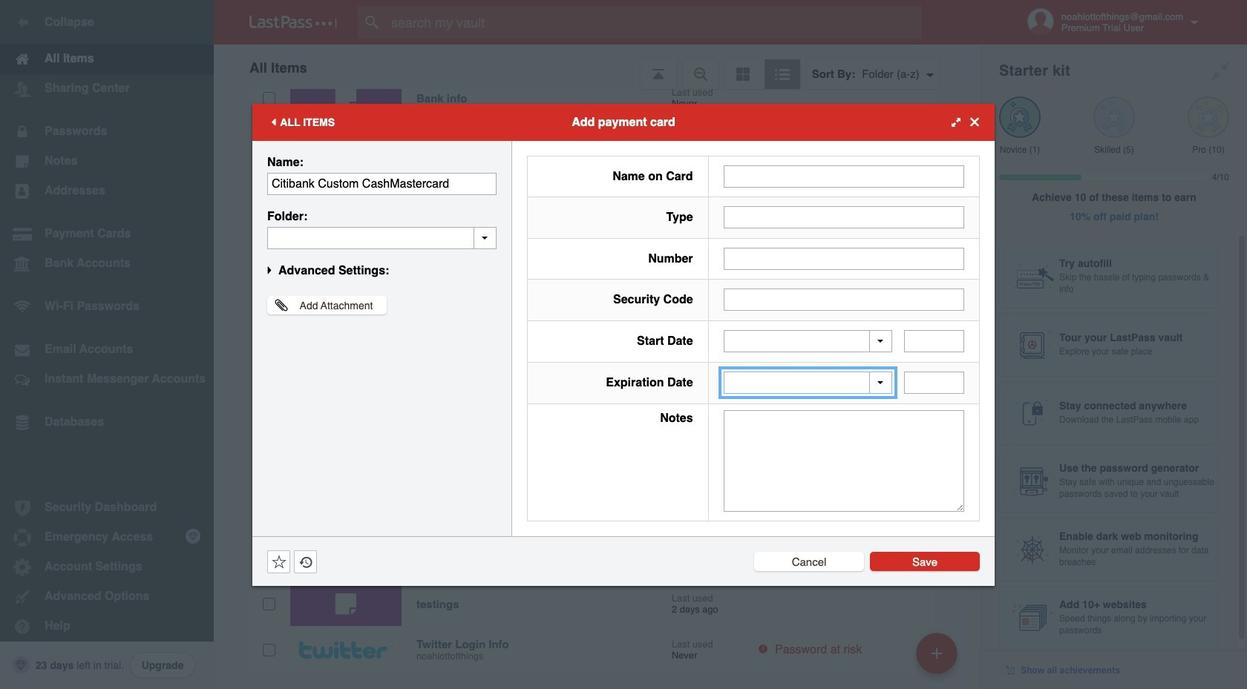 Task type: vqa. For each thing, say whether or not it's contained in the screenshot.
VAULT OPTIONS navigation on the top of the page
yes



Task type: describe. For each thing, give the bounding box(es) containing it.
Search search field
[[358, 6, 951, 39]]

vault options navigation
[[214, 45, 982, 89]]

new item navigation
[[911, 629, 967, 690]]



Task type: locate. For each thing, give the bounding box(es) containing it.
None text field
[[267, 173, 497, 195], [267, 227, 497, 249], [724, 289, 965, 311], [905, 372, 965, 395], [724, 410, 965, 512], [267, 173, 497, 195], [267, 227, 497, 249], [724, 289, 965, 311], [905, 372, 965, 395], [724, 410, 965, 512]]

main navigation navigation
[[0, 0, 214, 690]]

None text field
[[724, 165, 965, 188], [724, 207, 965, 229], [724, 248, 965, 270], [905, 331, 965, 353], [724, 165, 965, 188], [724, 207, 965, 229], [724, 248, 965, 270], [905, 331, 965, 353]]

new item image
[[932, 649, 942, 659]]

lastpass image
[[250, 16, 337, 29]]

search my vault text field
[[358, 6, 951, 39]]

dialog
[[253, 104, 995, 586]]



